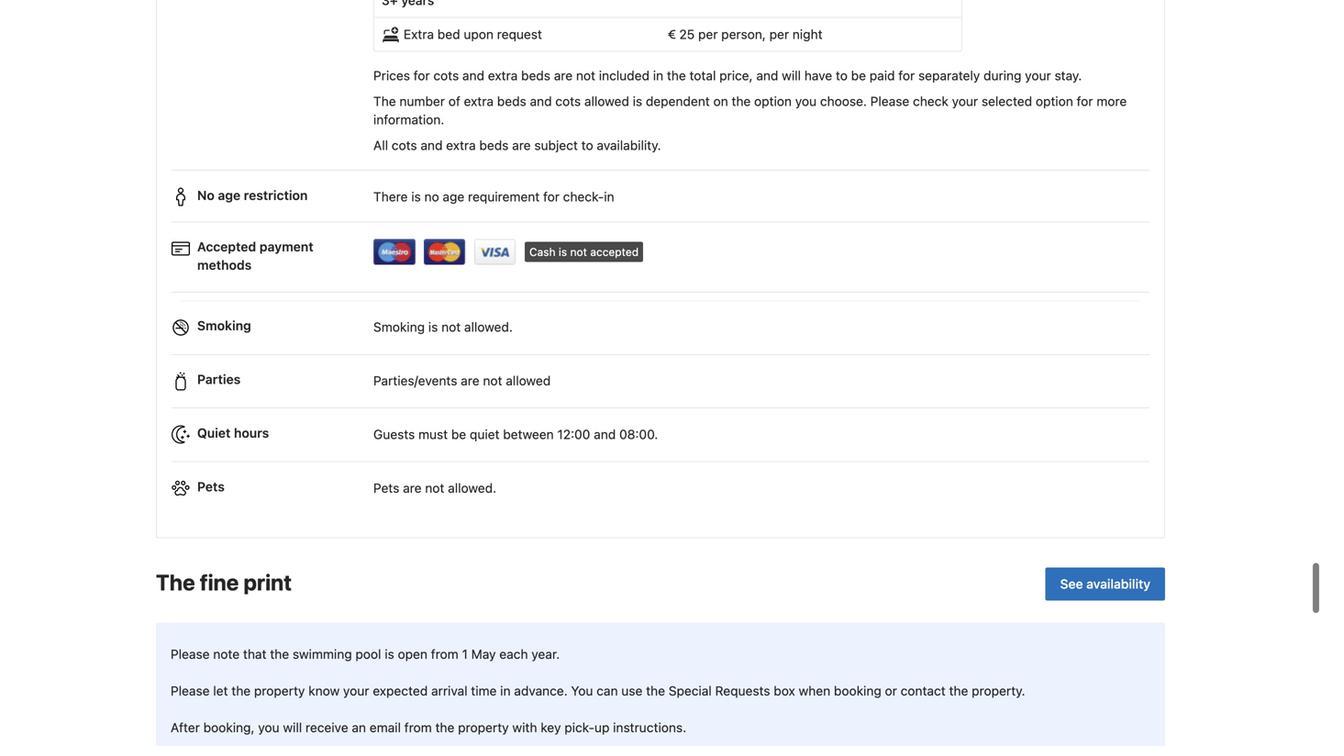 Task type: describe. For each thing, give the bounding box(es) containing it.
mastercard image
[[424, 239, 466, 265]]

beds for are
[[480, 138, 509, 153]]

2 horizontal spatial your
[[1026, 68, 1052, 83]]

the for the fine print
[[156, 569, 195, 595]]

upon
[[464, 27, 494, 42]]

extra for are
[[446, 138, 476, 153]]

parties/events
[[374, 373, 458, 388]]

print
[[244, 569, 292, 595]]

0 vertical spatial from
[[431, 646, 459, 662]]

all
[[374, 138, 388, 153]]

each
[[500, 646, 528, 662]]

0 vertical spatial beds
[[521, 68, 551, 83]]

and right 12:00
[[594, 427, 616, 442]]

dependent
[[646, 94, 710, 109]]

no age restriction
[[197, 188, 308, 203]]

information.
[[374, 112, 445, 127]]

on
[[714, 94, 729, 109]]

is for cash is not accepted
[[559, 246, 567, 259]]

accepted
[[197, 239, 256, 254]]

choose.
[[821, 94, 867, 109]]

€ 25
[[668, 27, 695, 42]]

property.
[[972, 683, 1026, 698]]

when
[[799, 683, 831, 698]]

receive
[[306, 720, 348, 735]]

the right use
[[646, 683, 666, 698]]

the right that
[[270, 646, 289, 662]]

cash
[[530, 246, 556, 259]]

pets for pets are not allowed.
[[374, 480, 400, 496]]

arrival
[[431, 683, 468, 698]]

year.
[[532, 646, 560, 662]]

during
[[984, 68, 1022, 83]]

there
[[374, 189, 408, 204]]

is inside the number of extra beds and cots allowed is dependent on the option you choose. please check your selected option for more information.
[[633, 94, 643, 109]]

2 vertical spatial your
[[343, 683, 369, 698]]

parties
[[197, 372, 241, 387]]

time
[[471, 683, 497, 698]]

cash is not accepted
[[530, 246, 639, 259]]

€ 25 per person, per night
[[668, 27, 823, 42]]

see availability button
[[1046, 568, 1166, 601]]

accepted payment methods and conditions element
[[172, 230, 1150, 271]]

you inside the number of extra beds and cots allowed is dependent on the option you choose. please check your selected option for more information.
[[796, 94, 817, 109]]

08:00.
[[620, 427, 658, 442]]

availability.
[[597, 138, 661, 153]]

all cots and extra beds are subject to availability.
[[374, 138, 661, 153]]

1 option from the left
[[755, 94, 792, 109]]

not for pets are not allowed.
[[425, 480, 445, 496]]

special
[[669, 683, 712, 698]]

not for smoking is not allowed.
[[442, 320, 461, 335]]

more
[[1097, 94, 1128, 109]]

not left included
[[576, 68, 596, 83]]

swimming
[[293, 646, 352, 662]]

0 horizontal spatial to
[[582, 138, 594, 153]]

pool
[[356, 646, 381, 662]]

guests
[[374, 427, 415, 442]]

may
[[472, 646, 496, 662]]

the up dependent
[[667, 68, 686, 83]]

2 per from the left
[[770, 27, 790, 42]]

0 vertical spatial to
[[836, 68, 848, 83]]

an
[[352, 720, 366, 735]]

12:00
[[558, 427, 591, 442]]

requests
[[716, 683, 771, 698]]

pick-
[[565, 720, 595, 735]]

accepted payment methods
[[197, 239, 314, 273]]

see availability
[[1061, 576, 1151, 591]]

the number of extra beds and cots allowed is dependent on the option you choose. please check your selected option for more information.
[[374, 94, 1128, 127]]

and down information.
[[421, 138, 443, 153]]

number
[[400, 94, 445, 109]]

please for please note that the swimming pool is open from 1 may each year.
[[171, 646, 210, 662]]

the fine print
[[156, 569, 292, 595]]

1 horizontal spatial in
[[604, 189, 615, 204]]

check
[[913, 94, 949, 109]]

check-
[[563, 189, 604, 204]]

email
[[370, 720, 401, 735]]

1 horizontal spatial cots
[[434, 68, 459, 83]]

requirement
[[468, 189, 540, 204]]

that
[[243, 646, 267, 662]]

restriction
[[244, 188, 308, 203]]

1 per from the left
[[699, 27, 718, 42]]

separately
[[919, 68, 981, 83]]

methods
[[197, 258, 252, 273]]

quiet hours
[[197, 425, 269, 441]]

0 horizontal spatial age
[[218, 188, 241, 203]]

smoking for smoking
[[197, 318, 251, 333]]

not for parties/events are not allowed
[[483, 373, 503, 388]]

pets are not allowed.
[[374, 480, 497, 496]]

is for smoking is not allowed.
[[429, 320, 438, 335]]

hours
[[234, 425, 269, 441]]

the right let on the bottom of page
[[232, 683, 251, 698]]

contact
[[901, 683, 946, 698]]

and down the extra bed upon request at the left top
[[463, 68, 485, 83]]

1 vertical spatial you
[[258, 720, 280, 735]]

in for you
[[501, 683, 511, 698]]

there is no age requirement for check-in
[[374, 189, 615, 204]]

between
[[503, 427, 554, 442]]

1 vertical spatial allowed
[[506, 373, 551, 388]]

prices for cots and extra beds are not included in the total price, and will have to be paid for separately during your stay.
[[374, 68, 1083, 83]]

extra
[[404, 27, 434, 42]]

for inside the number of extra beds and cots allowed is dependent on the option you choose. please check your selected option for more information.
[[1077, 94, 1094, 109]]

selected
[[982, 94, 1033, 109]]

allowed inside the number of extra beds and cots allowed is dependent on the option you choose. please check your selected option for more information.
[[585, 94, 630, 109]]

you
[[571, 683, 593, 698]]

expected
[[373, 683, 428, 698]]

is for there is no age requirement for check-in
[[411, 189, 421, 204]]

are left included
[[554, 68, 573, 83]]

your inside the number of extra beds and cots allowed is dependent on the option you choose. please check your selected option for more information.
[[953, 94, 979, 109]]

are down guests
[[403, 480, 422, 496]]

no
[[197, 188, 215, 203]]

the for the number of extra beds and cots allowed is dependent on the option you choose. please check your selected option for more information.
[[374, 94, 396, 109]]



Task type: locate. For each thing, give the bounding box(es) containing it.
1
[[462, 646, 468, 662]]

from
[[431, 646, 459, 662], [405, 720, 432, 735]]

please
[[871, 94, 910, 109], [171, 646, 210, 662], [171, 683, 210, 698]]

pets
[[197, 479, 225, 494], [374, 480, 400, 496]]

allowed. down quiet
[[448, 480, 497, 496]]

2 vertical spatial beds
[[480, 138, 509, 153]]

not
[[576, 68, 596, 83], [571, 246, 587, 259], [442, 320, 461, 335], [483, 373, 503, 388], [425, 480, 445, 496]]

allowed.
[[464, 320, 513, 335], [448, 480, 497, 496]]

cots
[[434, 68, 459, 83], [556, 94, 581, 109], [392, 138, 417, 153]]

0 vertical spatial cots
[[434, 68, 459, 83]]

per left night
[[770, 27, 790, 42]]

be left paid
[[852, 68, 867, 83]]

extra bed upon request
[[404, 27, 542, 42]]

to right subject
[[582, 138, 594, 153]]

no
[[425, 189, 439, 204]]

quiet
[[197, 425, 231, 441]]

cots up of
[[434, 68, 459, 83]]

visa image
[[475, 239, 517, 265]]

stay.
[[1055, 68, 1083, 83]]

or
[[885, 683, 898, 698]]

note
[[213, 646, 240, 662]]

night
[[793, 27, 823, 42]]

fine
[[200, 569, 239, 595]]

prices
[[374, 68, 410, 83]]

beds up all cots and extra beds are subject to availability.
[[497, 94, 527, 109]]

total
[[690, 68, 716, 83]]

the down "prices"
[[374, 94, 396, 109]]

0 horizontal spatial allowed
[[506, 373, 551, 388]]

your right know
[[343, 683, 369, 698]]

the left fine
[[156, 569, 195, 595]]

for left 'more'
[[1077, 94, 1094, 109]]

be right must
[[452, 427, 467, 442]]

you right booking,
[[258, 720, 280, 735]]

will left receive
[[283, 720, 302, 735]]

in for total
[[653, 68, 664, 83]]

1 horizontal spatial pets
[[374, 480, 400, 496]]

1 vertical spatial your
[[953, 94, 979, 109]]

your
[[1026, 68, 1052, 83], [953, 94, 979, 109], [343, 683, 369, 698]]

beds inside the number of extra beds and cots allowed is dependent on the option you choose. please check your selected option for more information.
[[497, 94, 527, 109]]

for up number
[[414, 68, 430, 83]]

0 horizontal spatial property
[[254, 683, 305, 698]]

and
[[463, 68, 485, 83], [757, 68, 779, 83], [530, 94, 552, 109], [421, 138, 443, 153], [594, 427, 616, 442]]

in
[[653, 68, 664, 83], [604, 189, 615, 204], [501, 683, 511, 698]]

cots up subject
[[556, 94, 581, 109]]

you down the have at the right of the page
[[796, 94, 817, 109]]

for left check-
[[543, 189, 560, 204]]

is left no
[[411, 189, 421, 204]]

1 horizontal spatial age
[[443, 189, 465, 204]]

pets for pets
[[197, 479, 225, 494]]

0 vertical spatial you
[[796, 94, 817, 109]]

0 horizontal spatial you
[[258, 720, 280, 735]]

1 vertical spatial be
[[452, 427, 467, 442]]

per right € 25 on the top of the page
[[699, 27, 718, 42]]

paid
[[870, 68, 895, 83]]

1 vertical spatial allowed.
[[448, 480, 497, 496]]

please inside the number of extra beds and cots allowed is dependent on the option you choose. please check your selected option for more information.
[[871, 94, 910, 109]]

accepted
[[591, 246, 639, 259]]

0 horizontal spatial be
[[452, 427, 467, 442]]

0 vertical spatial in
[[653, 68, 664, 83]]

0 vertical spatial extra
[[488, 68, 518, 83]]

option
[[755, 94, 792, 109], [1036, 94, 1074, 109]]

and inside the number of extra beds and cots allowed is dependent on the option you choose. please check your selected option for more information.
[[530, 94, 552, 109]]

are left subject
[[512, 138, 531, 153]]

allowed. for smoking is not allowed.
[[464, 320, 513, 335]]

0 horizontal spatial the
[[156, 569, 195, 595]]

2 vertical spatial in
[[501, 683, 511, 698]]

see
[[1061, 576, 1084, 591]]

allowed. up parties/events are not allowed
[[464, 320, 513, 335]]

beds
[[521, 68, 551, 83], [497, 94, 527, 109], [480, 138, 509, 153]]

the inside the number of extra beds and cots allowed is dependent on the option you choose. please check your selected option for more information.
[[374, 94, 396, 109]]

is inside the accepted payment methods and conditions element
[[559, 246, 567, 259]]

you
[[796, 94, 817, 109], [258, 720, 280, 735]]

the right contact
[[950, 683, 969, 698]]

option down the stay.
[[1036, 94, 1074, 109]]

age
[[218, 188, 241, 203], [443, 189, 465, 204]]

to
[[836, 68, 848, 83], [582, 138, 594, 153]]

1 horizontal spatial the
[[374, 94, 396, 109]]

option down prices for cots and extra beds are not included in the total price, and will have to be paid for separately during your stay. on the top
[[755, 94, 792, 109]]

and up subject
[[530, 94, 552, 109]]

0 horizontal spatial smoking
[[197, 318, 251, 333]]

will
[[782, 68, 801, 83], [283, 720, 302, 735]]

2 horizontal spatial in
[[653, 68, 664, 83]]

have
[[805, 68, 833, 83]]

and right price,
[[757, 68, 779, 83]]

pets down quiet
[[197, 479, 225, 494]]

0 vertical spatial the
[[374, 94, 396, 109]]

please down paid
[[871, 94, 910, 109]]

let
[[213, 683, 228, 698]]

please left let on the bottom of page
[[171, 683, 210, 698]]

after
[[171, 720, 200, 735]]

age right no
[[443, 189, 465, 204]]

in right time
[[501, 683, 511, 698]]

bed
[[438, 27, 460, 42]]

is right cash
[[559, 246, 567, 259]]

2 option from the left
[[1036, 94, 1074, 109]]

not for cash is not accepted
[[571, 246, 587, 259]]

1 horizontal spatial will
[[782, 68, 801, 83]]

1 horizontal spatial to
[[836, 68, 848, 83]]

parties/events are not allowed
[[374, 373, 551, 388]]

to right the have at the right of the page
[[836, 68, 848, 83]]

extra inside the number of extra beds and cots allowed is dependent on the option you choose. please check your selected option for more information.
[[464, 94, 494, 109]]

are right parties/events on the bottom left
[[461, 373, 480, 388]]

0 horizontal spatial will
[[283, 720, 302, 735]]

smoking is not allowed.
[[374, 320, 513, 335]]

included
[[599, 68, 650, 83]]

please for please let the property know your expected arrival time in advance. you can use the special requests box when booking or contact the property.
[[171, 683, 210, 698]]

for right paid
[[899, 68, 915, 83]]

your left the stay.
[[1026, 68, 1052, 83]]

extra down of
[[446, 138, 476, 153]]

0 vertical spatial your
[[1026, 68, 1052, 83]]

beds up there is no age requirement for check-in
[[480, 138, 509, 153]]

from right email
[[405, 720, 432, 735]]

please left note
[[171, 646, 210, 662]]

2 vertical spatial please
[[171, 683, 210, 698]]

quiet
[[470, 427, 500, 442]]

in up dependent
[[653, 68, 664, 83]]

subject
[[535, 138, 578, 153]]

not up quiet
[[483, 373, 503, 388]]

2 vertical spatial extra
[[446, 138, 476, 153]]

1 horizontal spatial option
[[1036, 94, 1074, 109]]

1 horizontal spatial property
[[458, 720, 509, 735]]

from left 1
[[431, 646, 459, 662]]

0 horizontal spatial cots
[[392, 138, 417, 153]]

0 horizontal spatial in
[[501, 683, 511, 698]]

1 vertical spatial extra
[[464, 94, 494, 109]]

extra for and
[[464, 94, 494, 109]]

booking,
[[203, 720, 255, 735]]

box
[[774, 683, 796, 698]]

know
[[309, 683, 340, 698]]

smoking up parties on the left
[[197, 318, 251, 333]]

maestro image
[[374, 239, 416, 265]]

cots right all at left top
[[392, 138, 417, 153]]

the inside the number of extra beds and cots allowed is dependent on the option you choose. please check your selected option for more information.
[[732, 94, 751, 109]]

property down time
[[458, 720, 509, 735]]

key
[[541, 720, 561, 735]]

0 horizontal spatial per
[[699, 27, 718, 42]]

are
[[554, 68, 573, 83], [512, 138, 531, 153], [461, 373, 480, 388], [403, 480, 422, 496]]

not left accepted
[[571, 246, 587, 259]]

of
[[449, 94, 461, 109]]

your down the separately
[[953, 94, 979, 109]]

1 vertical spatial from
[[405, 720, 432, 735]]

not up parties/events are not allowed
[[442, 320, 461, 335]]

smoking for smoking is not allowed.
[[374, 320, 425, 335]]

1 horizontal spatial you
[[796, 94, 817, 109]]

booking
[[834, 683, 882, 698]]

in down availability.
[[604, 189, 615, 204]]

please note that the swimming pool is open from 1 may each year.
[[171, 646, 560, 662]]

not down must
[[425, 480, 445, 496]]

open
[[398, 646, 428, 662]]

advance.
[[514, 683, 568, 698]]

beds for and
[[497, 94, 527, 109]]

0 vertical spatial be
[[852, 68, 867, 83]]

not inside the accepted payment methods and conditions element
[[571, 246, 587, 259]]

please let the property know your expected arrival time in advance. you can use the special requests box when booking or contact the property.
[[171, 683, 1026, 698]]

cots inside the number of extra beds and cots allowed is dependent on the option you choose. please check your selected option for more information.
[[556, 94, 581, 109]]

is up parties/events on the bottom left
[[429, 320, 438, 335]]

use
[[622, 683, 643, 698]]

0 vertical spatial please
[[871, 94, 910, 109]]

1 vertical spatial will
[[283, 720, 302, 735]]

availability
[[1087, 576, 1151, 591]]

allowed. for pets are not allowed.
[[448, 480, 497, 496]]

1 horizontal spatial smoking
[[374, 320, 425, 335]]

1 horizontal spatial allowed
[[585, 94, 630, 109]]

0 horizontal spatial option
[[755, 94, 792, 109]]

1 vertical spatial cots
[[556, 94, 581, 109]]

with
[[513, 720, 537, 735]]

extra right of
[[464, 94, 494, 109]]

1 horizontal spatial be
[[852, 68, 867, 83]]

will left the have at the right of the page
[[782, 68, 801, 83]]

2 horizontal spatial cots
[[556, 94, 581, 109]]

1 horizontal spatial per
[[770, 27, 790, 42]]

after booking, you will receive an email from the property with key pick-up instructions.
[[171, 720, 687, 735]]

allowed up 'between' on the bottom of the page
[[506, 373, 551, 388]]

1 vertical spatial beds
[[497, 94, 527, 109]]

extra
[[488, 68, 518, 83], [464, 94, 494, 109], [446, 138, 476, 153]]

smoking
[[197, 318, 251, 333], [374, 320, 425, 335]]

pets down guests
[[374, 480, 400, 496]]

1 vertical spatial in
[[604, 189, 615, 204]]

the right on
[[732, 94, 751, 109]]

instructions.
[[613, 720, 687, 735]]

extra down 'request'
[[488, 68, 518, 83]]

beds down 'request'
[[521, 68, 551, 83]]

1 horizontal spatial your
[[953, 94, 979, 109]]

smoking up parties/events on the bottom left
[[374, 320, 425, 335]]

2 vertical spatial cots
[[392, 138, 417, 153]]

allowed down included
[[585, 94, 630, 109]]

payment
[[260, 239, 314, 254]]

must
[[419, 427, 448, 442]]

guests must be quiet between 12:00 and 08:00.
[[374, 427, 658, 442]]

allowed
[[585, 94, 630, 109], [506, 373, 551, 388]]

is right 'pool'
[[385, 646, 395, 662]]

can
[[597, 683, 618, 698]]

0 vertical spatial will
[[782, 68, 801, 83]]

is down included
[[633, 94, 643, 109]]

1 vertical spatial please
[[171, 646, 210, 662]]

the down "arrival"
[[436, 720, 455, 735]]

age right the no
[[218, 188, 241, 203]]

1 vertical spatial to
[[582, 138, 594, 153]]

0 vertical spatial allowed
[[585, 94, 630, 109]]

property down that
[[254, 683, 305, 698]]

the
[[374, 94, 396, 109], [156, 569, 195, 595]]

person,
[[722, 27, 766, 42]]

0 vertical spatial allowed.
[[464, 320, 513, 335]]

0 horizontal spatial your
[[343, 683, 369, 698]]

price,
[[720, 68, 753, 83]]

be
[[852, 68, 867, 83], [452, 427, 467, 442]]

1 vertical spatial the
[[156, 569, 195, 595]]

1 vertical spatial property
[[458, 720, 509, 735]]

0 vertical spatial property
[[254, 683, 305, 698]]

0 horizontal spatial pets
[[197, 479, 225, 494]]



Task type: vqa. For each thing, say whether or not it's contained in the screenshot.


